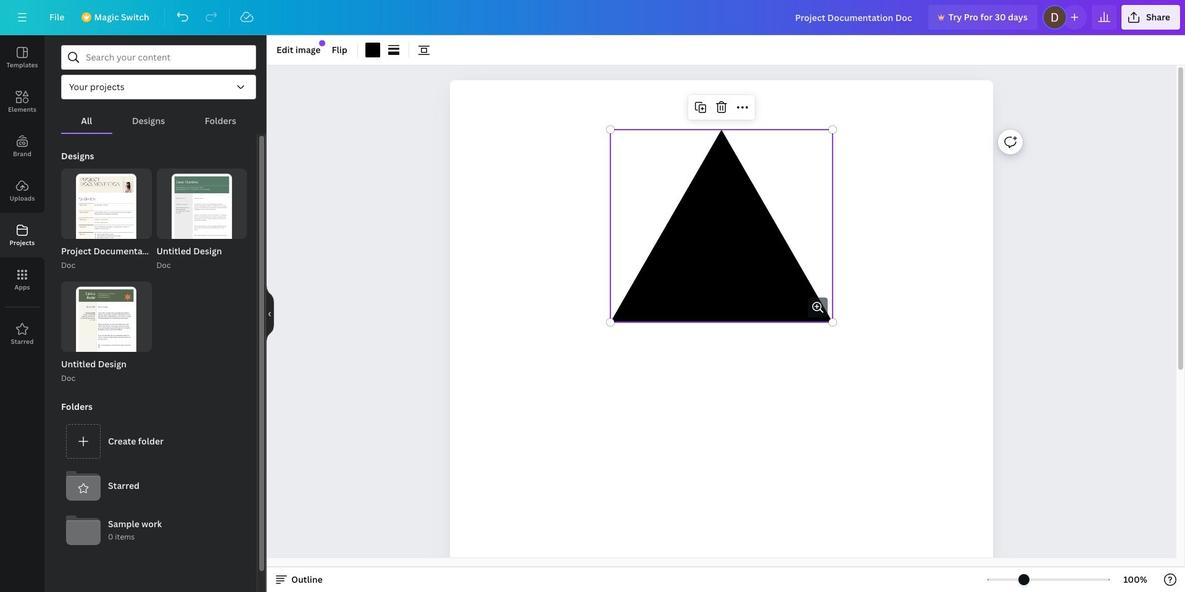 Task type: describe. For each thing, give the bounding box(es) containing it.
Design title text field
[[786, 5, 924, 30]]

Zoom button
[[1116, 570, 1156, 590]]

#000000 image
[[365, 43, 380, 57]]

side panel tab list
[[0, 35, 44, 356]]



Task type: vqa. For each thing, say whether or not it's contained in the screenshot.
second the from left
no



Task type: locate. For each thing, give the bounding box(es) containing it.
None text field
[[450, 80, 993, 592]]

Select ownership filter button
[[61, 75, 256, 99]]

hide image
[[266, 284, 274, 343]]

Search your content search field
[[86, 46, 248, 69]]

group
[[61, 169, 152, 272], [61, 169, 152, 259], [157, 169, 247, 272], [157, 169, 247, 259], [61, 282, 152, 385]]

main menu bar
[[0, 0, 1186, 35]]



